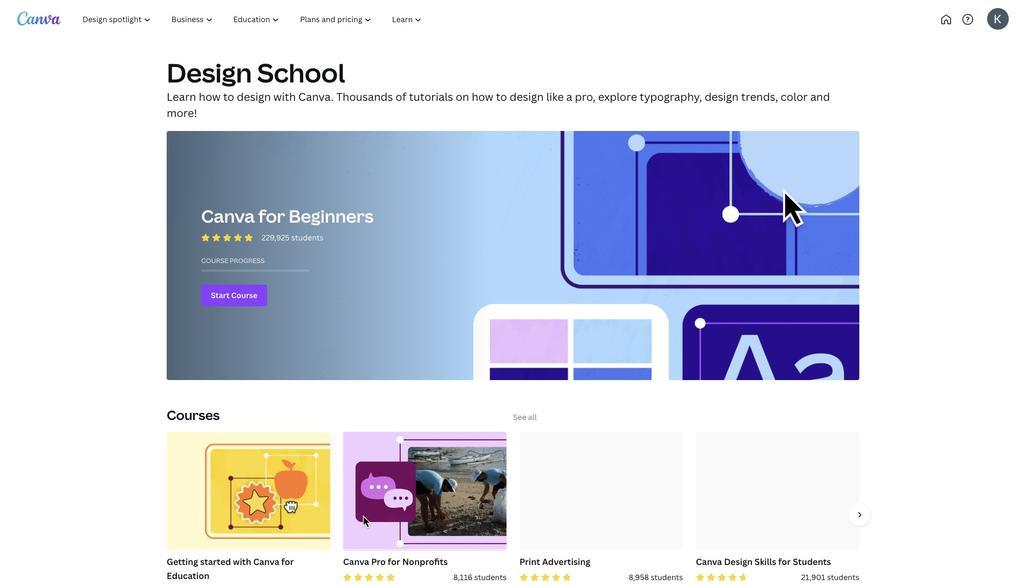 Task type: vqa. For each thing, say whether or not it's contained in the screenshot.
the top '1'
no



Task type: describe. For each thing, give the bounding box(es) containing it.
learn
[[167, 90, 196, 104]]

skills
[[755, 557, 777, 568]]

see all link
[[513, 412, 537, 423]]

canva design skills for students link
[[696, 556, 860, 572]]

canva inside 'getting started with canva for education'
[[253, 557, 279, 568]]

3 design from the left
[[705, 90, 739, 104]]

color
[[781, 90, 808, 104]]

explore
[[598, 90, 637, 104]]

like
[[546, 90, 564, 104]]

course progress
[[201, 256, 265, 266]]

8,958
[[629, 573, 649, 583]]

2 design from the left
[[510, 90, 544, 104]]

canva for canva pro for nonprofits
[[343, 557, 369, 568]]

design inside design school learn how to design with canva. thousands of tutorials on how to design like a pro, explore typography, design trends, color and more!
[[167, 55, 252, 90]]

getting started with canva for education link
[[167, 556, 330, 586]]

students down canva for beginners
[[291, 233, 324, 243]]

2 to from the left
[[496, 90, 507, 104]]

started
[[200, 557, 231, 568]]

8,116
[[454, 573, 473, 583]]

pro
[[371, 557, 386, 568]]

canva pro for nonprofits
[[343, 557, 448, 568]]

see
[[513, 412, 526, 423]]

nonprofits
[[402, 557, 448, 568]]

with inside 'getting started with canva for education'
[[233, 557, 251, 568]]

on
[[456, 90, 469, 104]]

progress
[[230, 256, 265, 266]]

21,901
[[801, 573, 825, 583]]

getting started with canva for education
[[167, 557, 294, 582]]

canva for canva for beginners
[[201, 205, 255, 228]]

a
[[566, 90, 573, 104]]

and
[[811, 90, 830, 104]]

students for canva design skills for students
[[827, 573, 860, 583]]

ds lp top hero banner image image
[[167, 131, 860, 381]]

canva.
[[298, 90, 334, 104]]

2 how from the left
[[472, 90, 494, 104]]

canva pro for nonprofits link
[[343, 556, 507, 572]]

229,925
[[262, 233, 290, 243]]

with inside design school learn how to design with canva. thousands of tutorials on how to design like a pro, explore typography, design trends, color and more!
[[273, 90, 296, 104]]



Task type: locate. For each thing, give the bounding box(es) containing it.
0 horizontal spatial how
[[199, 90, 221, 104]]

0 horizontal spatial design
[[237, 90, 271, 104]]

school
[[257, 55, 345, 90]]

canva
[[201, 205, 255, 228], [253, 557, 279, 568], [343, 557, 369, 568], [696, 557, 722, 568]]

pro,
[[575, 90, 596, 104]]

courses link
[[167, 406, 220, 424]]

1 vertical spatial design
[[724, 557, 753, 568]]

0 horizontal spatial with
[[233, 557, 251, 568]]

canva for canva design skills for students
[[696, 557, 722, 568]]

top level navigation element
[[73, 9, 468, 30]]

print advertising
[[520, 557, 591, 568]]

canva design skills for students
[[696, 557, 831, 568]]

1 horizontal spatial how
[[472, 90, 494, 104]]

students right 8,116
[[474, 573, 507, 583]]

more!
[[167, 106, 197, 120]]

0 vertical spatial with
[[273, 90, 296, 104]]

trends,
[[741, 90, 778, 104]]

with right 'started'
[[233, 557, 251, 568]]

see all
[[513, 412, 537, 423]]

1 design from the left
[[237, 90, 271, 104]]

students right 21,901
[[827, 573, 860, 583]]

1 vertical spatial with
[[233, 557, 251, 568]]

print
[[520, 557, 540, 568]]

design
[[167, 55, 252, 90], [724, 557, 753, 568]]

for
[[258, 205, 285, 228], [281, 557, 294, 568], [388, 557, 400, 568], [779, 557, 791, 568]]

students
[[793, 557, 831, 568]]

8,958 students
[[629, 573, 683, 583]]

to right learn
[[223, 90, 234, 104]]

canva pro for nonprofits image
[[343, 432, 507, 552]]

typography,
[[640, 90, 702, 104]]

with
[[273, 90, 296, 104], [233, 557, 251, 568]]

for inside 'getting started with canva for education'
[[281, 557, 294, 568]]

tutorials
[[409, 90, 453, 104]]

students for canva pro for nonprofits
[[474, 573, 507, 583]]

21,901 students
[[801, 573, 860, 583]]

students
[[291, 233, 324, 243], [474, 573, 507, 583], [651, 573, 683, 583], [827, 573, 860, 583]]

education
[[167, 570, 209, 582]]

students for print advertising
[[651, 573, 683, 583]]

1 horizontal spatial design
[[510, 90, 544, 104]]

to right on
[[496, 90, 507, 104]]

getting
[[167, 557, 198, 568]]

course
[[201, 256, 228, 266]]

getting started with canva for education image
[[167, 432, 330, 552]]

with left canva.
[[273, 90, 296, 104]]

1 horizontal spatial design
[[724, 557, 753, 568]]

1 to from the left
[[223, 90, 234, 104]]

canva for beginners
[[201, 205, 374, 228]]

to
[[223, 90, 234, 104], [496, 90, 507, 104]]

0 horizontal spatial to
[[223, 90, 234, 104]]

beginners
[[289, 205, 374, 228]]

how
[[199, 90, 221, 104], [472, 90, 494, 104]]

design left skills at the right of the page
[[724, 557, 753, 568]]

229,925 students
[[262, 233, 324, 243]]

how right learn
[[199, 90, 221, 104]]

1 how from the left
[[199, 90, 221, 104]]

0 vertical spatial design
[[167, 55, 252, 90]]

0 horizontal spatial design
[[167, 55, 252, 90]]

of
[[396, 90, 407, 104]]

print advertising link
[[520, 556, 683, 572]]

design up the more! on the top left of the page
[[167, 55, 252, 90]]

how right on
[[472, 90, 494, 104]]

design school learn how to design with canva. thousands of tutorials on how to design like a pro, explore typography, design trends, color and more!
[[167, 55, 830, 120]]

courses
[[167, 406, 220, 424]]

students right the 8,958 on the bottom of the page
[[651, 573, 683, 583]]

1 horizontal spatial to
[[496, 90, 507, 104]]

all
[[528, 412, 537, 423]]

thousands
[[336, 90, 393, 104]]

advertising
[[542, 557, 591, 568]]

8,116 students
[[454, 573, 507, 583]]

2 horizontal spatial design
[[705, 90, 739, 104]]

1 horizontal spatial with
[[273, 90, 296, 104]]

design
[[237, 90, 271, 104], [510, 90, 544, 104], [705, 90, 739, 104]]



